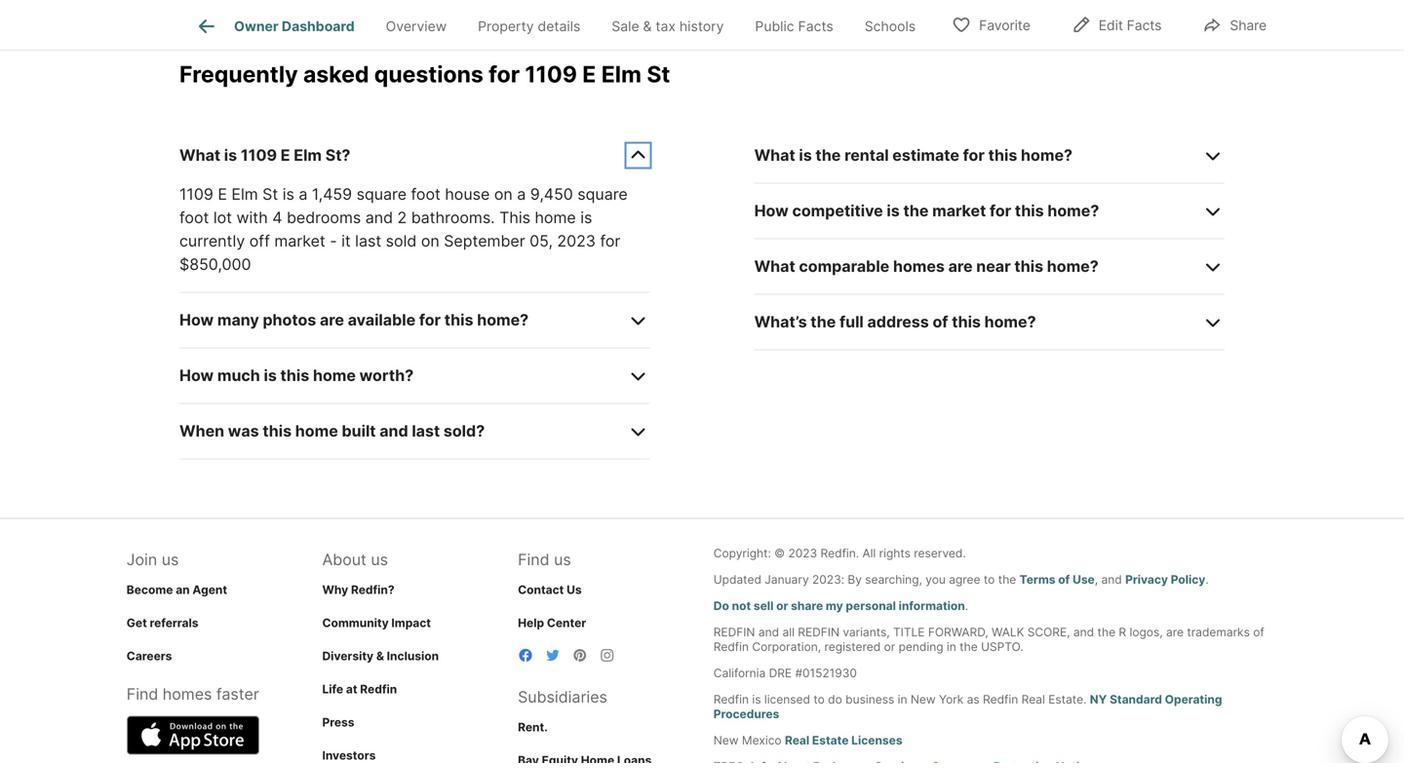 Task type: vqa. For each thing, say whether or not it's contained in the screenshot.
"It"
yes



Task type: describe. For each thing, give the bounding box(es) containing it.
for down property
[[489, 60, 520, 88]]

terms of use link
[[1020, 573, 1095, 587]]

registered
[[825, 640, 881, 654]]

redfin right "at"
[[360, 683, 397, 697]]

property details tab
[[462, 3, 596, 50]]

are for available
[[320, 310, 344, 329]]

inclusion
[[387, 649, 439, 664]]

4
[[272, 208, 282, 227]]

as
[[967, 693, 980, 707]]

title
[[893, 626, 925, 640]]

1 a from the left
[[299, 185, 308, 204]]

schools tab
[[849, 3, 932, 50]]

investors
[[322, 749, 376, 763]]

home inside this home is currently off market - it last sold on september 05, 2023 for $850,000
[[535, 208, 576, 227]]

owner dashboard
[[234, 18, 355, 34]]

asked
[[303, 60, 369, 88]]

full
[[840, 312, 864, 331]]

e inside 1109 e elm st is a 1,459 square foot house on a 9,450 square foot lot with 4 bedrooms and 2 bathrooms.
[[218, 185, 227, 204]]

on for september
[[421, 231, 440, 250]]

with
[[237, 208, 268, 227]]

updated january 2023: by searching, you agree to the terms of use , and privacy policy .
[[714, 573, 1209, 587]]

0 vertical spatial 1109
[[525, 60, 577, 88]]

currently
[[179, 231, 245, 250]]

1 square from the left
[[357, 185, 407, 204]]

near
[[977, 257, 1011, 276]]

©
[[775, 547, 785, 561]]

this right near
[[1015, 257, 1044, 276]]

york
[[939, 693, 964, 707]]

0 vertical spatial real
[[1022, 693, 1046, 707]]

redfin twitter image
[[545, 648, 561, 664]]

corporation,
[[752, 640, 821, 654]]

careers
[[127, 649, 172, 664]]

redfin inside redfin and all redfin variants, title forward, walk score, and the r logos, are trademarks of redfin corporation, registered or pending in the uspto.
[[714, 640, 749, 654]]

home? for how many photos are available for this home?
[[477, 310, 529, 329]]

in inside redfin and all redfin variants, title forward, walk score, and the r logos, are trademarks of redfin corporation, registered or pending in the uspto.
[[947, 640, 957, 654]]

find for find us
[[518, 550, 550, 569]]

for for how many photos are available for this home?
[[419, 310, 441, 329]]

copyright: © 2023 redfin. all rights reserved.
[[714, 547, 966, 561]]

this home is currently off market - it last sold on september 05, 2023 for $850,000
[[179, 208, 621, 274]]

elm inside 1109 e elm st is a 1,459 square foot house on a 9,450 square foot lot with 4 bedrooms and 2 bathrooms.
[[232, 185, 258, 204]]

st?
[[326, 146, 351, 165]]

do
[[828, 693, 843, 707]]

1 horizontal spatial new
[[911, 693, 936, 707]]

and inside "dropdown button"
[[380, 422, 408, 441]]

how for how many photos are available for this home?
[[179, 310, 214, 329]]

searching,
[[865, 573, 923, 587]]

what is 1109 e elm st?
[[179, 146, 351, 165]]

what's
[[755, 312, 807, 331]]

this down the what is the rental estimate for this home? dropdown button at right
[[1015, 201, 1044, 220]]

and left all
[[759, 626, 779, 640]]

investors button
[[322, 749, 376, 763]]

1 vertical spatial in
[[898, 693, 908, 707]]

favorite button
[[936, 4, 1047, 44]]

redfin pinterest image
[[573, 648, 588, 664]]

contact
[[518, 583, 564, 597]]

favorite
[[980, 17, 1031, 34]]

new mexico real estate licenses
[[714, 734, 903, 748]]

owner
[[234, 18, 279, 34]]

sale & tax history
[[612, 18, 724, 34]]

business
[[846, 693, 895, 707]]

this inside dropdown button
[[280, 366, 309, 385]]

$850,000
[[179, 255, 251, 274]]

why
[[322, 583, 348, 597]]

the down what is the rental estimate for this home?
[[904, 201, 929, 220]]

facts for public facts
[[798, 18, 834, 34]]

home inside "dropdown button"
[[295, 422, 338, 441]]

last inside this home is currently off market - it last sold on september 05, 2023 for $850,000
[[355, 231, 382, 250]]

what is the rental estimate for this home? button
[[755, 128, 1225, 184]]

1 redfin from the left
[[714, 626, 755, 640]]

the left terms
[[999, 573, 1017, 587]]

operating
[[1165, 693, 1223, 707]]

lot
[[213, 208, 232, 227]]

rent. button
[[518, 721, 548, 735]]

9,450
[[530, 185, 573, 204]]

diversity & inclusion button
[[322, 649, 439, 664]]

what comparable homes are near this home? button
[[755, 239, 1225, 295]]

is inside 1109 e elm st is a 1,459 square foot house on a 9,450 square foot lot with 4 bedrooms and 2 bathrooms.
[[283, 185, 294, 204]]

this up how much is this home worth? dropdown button
[[445, 310, 474, 329]]

the down forward,
[[960, 640, 978, 654]]

1109 inside 1109 e elm st is a 1,459 square foot house on a 9,450 square foot lot with 4 bedrooms and 2 bathrooms.
[[179, 185, 213, 204]]

community impact
[[322, 616, 431, 630]]

0 horizontal spatial new
[[714, 734, 739, 748]]

is up procedures
[[752, 693, 761, 707]]

bathrooms.
[[411, 208, 495, 227]]

you
[[926, 573, 946, 587]]

this down what comparable homes are near this home? dropdown button
[[952, 312, 981, 331]]

schools
[[865, 18, 916, 34]]

mexico
[[742, 734, 782, 748]]

how much is this home worth? button
[[179, 348, 650, 404]]

st inside 1109 e elm st is a 1,459 square foot house on a 9,450 square foot lot with 4 bedrooms and 2 bathrooms.
[[263, 185, 278, 204]]

0 horizontal spatial .
[[965, 599, 969, 613]]

privacy policy link
[[1126, 573, 1206, 587]]

history
[[680, 18, 724, 34]]

redfin and all redfin variants, title forward, walk score, and the r logos, are trademarks of redfin corporation, registered or pending in the uspto.
[[714, 626, 1265, 654]]

the left r
[[1098, 626, 1116, 640]]

2023:
[[813, 573, 845, 587]]

redfin.
[[821, 547, 859, 561]]

tax
[[656, 18, 676, 34]]

why redfin? button
[[322, 583, 395, 597]]

how many photos are available for this home? button
[[179, 293, 650, 348]]

privacy
[[1126, 573, 1169, 587]]

score,
[[1028, 626, 1071, 640]]

estate.
[[1049, 693, 1087, 707]]

overview
[[386, 18, 447, 34]]

help center
[[518, 616, 586, 630]]

procedures
[[714, 707, 780, 722]]

how for how much is this home worth?
[[179, 366, 214, 385]]

off
[[249, 231, 270, 250]]

us
[[567, 583, 582, 597]]

redfin?
[[351, 583, 395, 597]]

are inside redfin and all redfin variants, title forward, walk score, and the r logos, are trademarks of redfin corporation, registered or pending in the uspto.
[[1167, 626, 1184, 640]]

edit facts button
[[1055, 4, 1179, 44]]

of inside redfin and all redfin variants, title forward, walk score, and the r logos, are trademarks of redfin corporation, registered or pending in the uspto.
[[1254, 626, 1265, 640]]

tab list containing owner dashboard
[[179, 0, 947, 50]]

is inside dropdown button
[[264, 366, 277, 385]]

much
[[217, 366, 260, 385]]

what's the full address of this home? button
[[755, 295, 1225, 350]]

0 horizontal spatial homes
[[163, 685, 212, 704]]

2 redfin from the left
[[798, 626, 840, 640]]

is right competitive on the right
[[887, 201, 900, 220]]

when
[[179, 422, 224, 441]]

do not sell or share my personal information link
[[714, 599, 965, 613]]

estate
[[812, 734, 849, 748]]

copyright:
[[714, 547, 771, 561]]

for for what is the rental estimate for this home?
[[963, 146, 985, 165]]

1,459
[[312, 185, 352, 204]]

are for near
[[949, 257, 973, 276]]

for for how competitive is the market for this home?
[[990, 201, 1012, 220]]

september
[[444, 231, 525, 250]]

address
[[868, 312, 929, 331]]

help center button
[[518, 616, 586, 630]]

ny standard operating procedures
[[714, 693, 1223, 722]]

1 vertical spatial real
[[785, 734, 810, 748]]



Task type: locate. For each thing, give the bounding box(es) containing it.
redfin facebook image
[[518, 648, 534, 664]]

get referrals
[[127, 616, 198, 630]]

sale
[[612, 18, 640, 34]]

#01521930
[[795, 666, 857, 681]]

life
[[322, 683, 343, 697]]

0 horizontal spatial or
[[777, 599, 789, 613]]

and right score,
[[1074, 626, 1095, 640]]

edit
[[1099, 17, 1124, 34]]

is up lot
[[224, 146, 237, 165]]

market down the what is the rental estimate for this home? dropdown button at right
[[933, 201, 986, 220]]

january
[[765, 573, 809, 587]]

2 vertical spatial of
[[1254, 626, 1265, 640]]

dre
[[769, 666, 792, 681]]

1 horizontal spatial on
[[494, 185, 513, 204]]

at
[[346, 683, 358, 697]]

this up the how competitive is the market for this home? dropdown button
[[989, 146, 1018, 165]]

2 vertical spatial elm
[[232, 185, 258, 204]]

for inside the how competitive is the market for this home? dropdown button
[[990, 201, 1012, 220]]

what up competitive on the right
[[755, 146, 796, 165]]

home inside dropdown button
[[313, 366, 356, 385]]

dashboard
[[282, 18, 355, 34]]

become
[[127, 583, 173, 597]]

how inside dropdown button
[[179, 366, 214, 385]]

last inside "dropdown button"
[[412, 422, 440, 441]]

worth?
[[360, 366, 414, 385]]

a
[[299, 185, 308, 204], [517, 185, 526, 204]]

was
[[228, 422, 259, 441]]

for inside how many photos are available for this home? dropdown button
[[419, 310, 441, 329]]

redfin down share
[[798, 626, 840, 640]]

1 horizontal spatial e
[[281, 146, 290, 165]]

e up lot
[[218, 185, 227, 204]]

us for find us
[[554, 550, 571, 569]]

are inside what comparable homes are near this home? dropdown button
[[949, 257, 973, 276]]

redfin up procedures
[[714, 693, 749, 707]]

foot
[[411, 185, 441, 204], [179, 208, 209, 227]]

1 horizontal spatial 2023
[[789, 547, 818, 561]]

0 horizontal spatial last
[[355, 231, 382, 250]]

. up "trademarks"
[[1206, 573, 1209, 587]]

1 horizontal spatial find
[[518, 550, 550, 569]]

0 horizontal spatial market
[[274, 231, 326, 250]]

0 horizontal spatial e
[[218, 185, 227, 204]]

st up 4
[[263, 185, 278, 204]]

& left tax
[[643, 18, 652, 34]]

homes up 'download the redfin app on the apple app store' image
[[163, 685, 212, 704]]

in down forward,
[[947, 640, 957, 654]]

what up what's
[[755, 257, 796, 276]]

are right "logos,"
[[1167, 626, 1184, 640]]

1 vertical spatial are
[[320, 310, 344, 329]]

1 horizontal spatial of
[[1059, 573, 1070, 587]]

and right built
[[380, 422, 408, 441]]

2023 right ©
[[789, 547, 818, 561]]

variants,
[[843, 626, 890, 640]]

0 horizontal spatial facts
[[798, 18, 834, 34]]

1 horizontal spatial market
[[933, 201, 986, 220]]

this down the photos on the left
[[280, 366, 309, 385]]

1 horizontal spatial &
[[643, 18, 652, 34]]

get
[[127, 616, 147, 630]]

the left full
[[811, 312, 836, 331]]

0 vertical spatial home
[[535, 208, 576, 227]]

are left near
[[949, 257, 973, 276]]

rights
[[880, 547, 911, 561]]

redfin
[[714, 640, 749, 654], [360, 683, 397, 697], [714, 693, 749, 707], [983, 693, 1019, 707]]

are
[[949, 257, 973, 276], [320, 310, 344, 329], [1167, 626, 1184, 640]]

how many photos are available for this home?
[[179, 310, 529, 329]]

on up this
[[494, 185, 513, 204]]

on for a
[[494, 185, 513, 204]]

reserved.
[[914, 547, 966, 561]]

0 horizontal spatial st
[[263, 185, 278, 204]]

a up this
[[517, 185, 526, 204]]

all
[[783, 626, 795, 640]]

elm up with
[[232, 185, 258, 204]]

property
[[478, 18, 534, 34]]

facts
[[1127, 17, 1162, 34], [798, 18, 834, 34]]

last left sold?
[[412, 422, 440, 441]]

and right ,
[[1102, 573, 1122, 587]]

how left many
[[179, 310, 214, 329]]

1 horizontal spatial are
[[949, 257, 973, 276]]

& right diversity
[[376, 649, 384, 664]]

0 vertical spatial are
[[949, 257, 973, 276]]

1 horizontal spatial to
[[984, 573, 995, 587]]

0 horizontal spatial us
[[162, 550, 179, 569]]

my
[[826, 599, 843, 613]]

for right estimate at the top of the page
[[963, 146, 985, 165]]

us up redfin?
[[371, 550, 388, 569]]

0 horizontal spatial foot
[[179, 208, 209, 227]]

facts inside button
[[1127, 17, 1162, 34]]

overview tab
[[370, 3, 462, 50]]

0 vertical spatial elm
[[602, 60, 642, 88]]

home down 9,450
[[535, 208, 576, 227]]

1 vertical spatial last
[[412, 422, 440, 441]]

of right the address
[[933, 312, 949, 331]]

life at redfin
[[322, 683, 397, 697]]

to right agree
[[984, 573, 995, 587]]

facts inside tab
[[798, 18, 834, 34]]

life at redfin button
[[322, 683, 397, 697]]

download the redfin app on the apple app store image
[[127, 716, 259, 755]]

us for join us
[[162, 550, 179, 569]]

home? for what is the rental estimate for this home?
[[1021, 146, 1073, 165]]

0 vertical spatial in
[[947, 640, 957, 654]]

0 horizontal spatial find
[[127, 685, 158, 704]]

for right the 05,
[[600, 231, 621, 250]]

careers button
[[127, 649, 172, 664]]

1 vertical spatial elm
[[294, 146, 322, 165]]

of right "trademarks"
[[1254, 626, 1265, 640]]

st down tax
[[647, 60, 670, 88]]

0 horizontal spatial are
[[320, 310, 344, 329]]

1 horizontal spatial redfin
[[798, 626, 840, 640]]

0 vertical spatial st
[[647, 60, 670, 88]]

0 vertical spatial market
[[933, 201, 986, 220]]

help
[[518, 616, 544, 630]]

how left much
[[179, 366, 214, 385]]

0 horizontal spatial square
[[357, 185, 407, 204]]

0 vertical spatial on
[[494, 185, 513, 204]]

2 vertical spatial home
[[295, 422, 338, 441]]

0 horizontal spatial in
[[898, 693, 908, 707]]

is right this
[[581, 208, 592, 227]]

are inside how many photos are available for this home? dropdown button
[[320, 310, 344, 329]]

2 vertical spatial are
[[1167, 626, 1184, 640]]

contact us
[[518, 583, 582, 597]]

facts for edit facts
[[1127, 17, 1162, 34]]

0 vertical spatial to
[[984, 573, 995, 587]]

1 horizontal spatial facts
[[1127, 17, 1162, 34]]

& for diversity
[[376, 649, 384, 664]]

why redfin?
[[322, 583, 395, 597]]

or down title
[[884, 640, 896, 654]]

. down agree
[[965, 599, 969, 613]]

real left estate
[[785, 734, 810, 748]]

2023 right the 05,
[[557, 231, 596, 250]]

frequently
[[179, 60, 298, 88]]

1 horizontal spatial 1109
[[241, 146, 277, 165]]

2 vertical spatial 1109
[[179, 185, 213, 204]]

05,
[[530, 231, 553, 250]]

what up lot
[[179, 146, 221, 165]]

sale & tax history tab
[[596, 3, 740, 50]]

real
[[1022, 693, 1046, 707], [785, 734, 810, 748]]

real left estate.
[[1022, 693, 1046, 707]]

sell
[[754, 599, 774, 613]]

to
[[984, 573, 995, 587], [814, 693, 825, 707]]

real estate licenses link
[[785, 734, 903, 748]]

on right sold
[[421, 231, 440, 250]]

how for how competitive is the market for this home?
[[755, 201, 789, 220]]

how competitive is the market for this home? button
[[755, 184, 1225, 239]]

a left 1,459
[[299, 185, 308, 204]]

find up "contact"
[[518, 550, 550, 569]]

0 vertical spatial of
[[933, 312, 949, 331]]

1 horizontal spatial a
[[517, 185, 526, 204]]

agent
[[193, 583, 227, 597]]

photos
[[263, 310, 316, 329]]

this right was
[[263, 422, 292, 441]]

for inside this home is currently off market - it last sold on september 05, 2023 for $850,000
[[600, 231, 621, 250]]

new down procedures
[[714, 734, 739, 748]]

us for about us
[[371, 550, 388, 569]]

is right much
[[264, 366, 277, 385]]

1 vertical spatial homes
[[163, 685, 212, 704]]

all
[[863, 547, 876, 561]]

2 horizontal spatial of
[[1254, 626, 1265, 640]]

0 horizontal spatial redfin
[[714, 626, 755, 640]]

1 horizontal spatial square
[[578, 185, 628, 204]]

last right it on the left top
[[355, 231, 382, 250]]

to left do
[[814, 693, 825, 707]]

and left 2
[[366, 208, 393, 227]]

home? for how competitive is the market for this home?
[[1048, 201, 1100, 220]]

how much is this home worth?
[[179, 366, 414, 385]]

1 horizontal spatial foot
[[411, 185, 441, 204]]

0 horizontal spatial 2023
[[557, 231, 596, 250]]

home
[[535, 208, 576, 227], [313, 366, 356, 385], [295, 422, 338, 441]]

share
[[791, 599, 823, 613]]

1 vertical spatial new
[[714, 734, 739, 748]]

is left rental
[[799, 146, 812, 165]]

homes
[[893, 257, 945, 276], [163, 685, 212, 704]]

0 vertical spatial last
[[355, 231, 382, 250]]

0 vertical spatial .
[[1206, 573, 1209, 587]]

what for what is the rental estimate for this home?
[[755, 146, 796, 165]]

0 vertical spatial or
[[777, 599, 789, 613]]

0 vertical spatial new
[[911, 693, 936, 707]]

1 horizontal spatial us
[[371, 550, 388, 569]]

1 vertical spatial st
[[263, 185, 278, 204]]

market down 4
[[274, 231, 326, 250]]

how left competitive on the right
[[755, 201, 789, 220]]

for right available
[[419, 310, 441, 329]]

for down the what is the rental estimate for this home? dropdown button at right
[[990, 201, 1012, 220]]

trademarks
[[1187, 626, 1250, 640]]

redfin down not
[[714, 626, 755, 640]]

1 vertical spatial to
[[814, 693, 825, 707]]

foot up bathrooms. at the left of the page
[[411, 185, 441, 204]]

2 horizontal spatial elm
[[602, 60, 642, 88]]

e down property details "tab"
[[583, 60, 596, 88]]

policy
[[1171, 573, 1206, 587]]

this inside "dropdown button"
[[263, 422, 292, 441]]

walk
[[992, 626, 1025, 640]]

market inside the how competitive is the market for this home? dropdown button
[[933, 201, 986, 220]]

rent.
[[518, 721, 548, 735]]

0 horizontal spatial to
[[814, 693, 825, 707]]

do not sell or share my personal information .
[[714, 599, 969, 613]]

redfin is licensed to do business in new york as redfin real estate.
[[714, 693, 1090, 707]]

ny standard operating procedures link
[[714, 693, 1223, 722]]

st
[[647, 60, 670, 88], [263, 185, 278, 204]]

homes inside dropdown button
[[893, 257, 945, 276]]

or right sell
[[777, 599, 789, 613]]

1109 e elm st is a 1,459 square foot house on a 9,450 square foot lot with 4 bedrooms and 2 bathrooms.
[[179, 185, 628, 227]]

0 vertical spatial 2023
[[557, 231, 596, 250]]

0 vertical spatial homes
[[893, 257, 945, 276]]

1 horizontal spatial .
[[1206, 573, 1209, 587]]

1 vertical spatial 2023
[[789, 547, 818, 561]]

redfin
[[714, 626, 755, 640], [798, 626, 840, 640]]

home left built
[[295, 422, 338, 441]]

facts right edit
[[1127, 17, 1162, 34]]

available
[[348, 310, 416, 329]]

& for sale
[[643, 18, 652, 34]]

2 horizontal spatial are
[[1167, 626, 1184, 640]]

details
[[538, 18, 581, 34]]

2023 inside this home is currently off market - it last sold on september 05, 2023 for $850,000
[[557, 231, 596, 250]]

are right the photos on the left
[[320, 310, 344, 329]]

1 horizontal spatial elm
[[294, 146, 322, 165]]

1 horizontal spatial in
[[947, 640, 957, 654]]

on inside this home is currently off market - it last sold on september 05, 2023 for $850,000
[[421, 231, 440, 250]]

0 vertical spatial how
[[755, 201, 789, 220]]

of inside what's the full address of this home? dropdown button
[[933, 312, 949, 331]]

0 vertical spatial e
[[583, 60, 596, 88]]

what for what comparable homes are near this home?
[[755, 257, 796, 276]]

-
[[330, 231, 337, 250]]

for inside the what is the rental estimate for this home? dropdown button
[[963, 146, 985, 165]]

1 vertical spatial foot
[[179, 208, 209, 227]]

edit facts
[[1099, 17, 1162, 34]]

get referrals button
[[127, 616, 198, 630]]

facts right public
[[798, 18, 834, 34]]

0 vertical spatial foot
[[411, 185, 441, 204]]

join
[[127, 550, 157, 569]]

1 horizontal spatial real
[[1022, 693, 1046, 707]]

press
[[322, 716, 355, 730]]

and inside 1109 e elm st is a 1,459 square foot house on a 9,450 square foot lot with 4 bedrooms and 2 bathrooms.
[[366, 208, 393, 227]]

us right join
[[162, 550, 179, 569]]

terms
[[1020, 573, 1056, 587]]

square right 9,450
[[578, 185, 628, 204]]

1 vertical spatial 1109
[[241, 146, 277, 165]]

built
[[342, 422, 376, 441]]

1109 inside dropdown button
[[241, 146, 277, 165]]

1109 up with
[[241, 146, 277, 165]]

0 vertical spatial &
[[643, 18, 652, 34]]

& inside tab
[[643, 18, 652, 34]]

what for what is 1109 e elm st?
[[179, 146, 221, 165]]

tab list
[[179, 0, 947, 50]]

for
[[489, 60, 520, 88], [963, 146, 985, 165], [990, 201, 1012, 220], [600, 231, 621, 250], [419, 310, 441, 329]]

home left "worth?"
[[313, 366, 356, 385]]

redfin right as
[[983, 693, 1019, 707]]

3 us from the left
[[554, 550, 571, 569]]

become an agent
[[127, 583, 227, 597]]

1 vertical spatial of
[[1059, 573, 1070, 587]]

elm
[[602, 60, 642, 88], [294, 146, 322, 165], [232, 185, 258, 204]]

agree
[[949, 573, 981, 587]]

redfin instagram image
[[600, 648, 616, 664]]

1 horizontal spatial last
[[412, 422, 440, 441]]

1 vertical spatial &
[[376, 649, 384, 664]]

use
[[1073, 573, 1095, 587]]

public facts tab
[[740, 3, 849, 50]]

2 us from the left
[[371, 550, 388, 569]]

subsidiaries
[[518, 688, 608, 707]]

0 horizontal spatial &
[[376, 649, 384, 664]]

0 horizontal spatial a
[[299, 185, 308, 204]]

1109 up lot
[[179, 185, 213, 204]]

1 vertical spatial find
[[127, 685, 158, 704]]

0 horizontal spatial real
[[785, 734, 810, 748]]

elm left st?
[[294, 146, 322, 165]]

or inside redfin and all redfin variants, title forward, walk score, and the r logos, are trademarks of redfin corporation, registered or pending in the uspto.
[[884, 640, 896, 654]]

elm down the sale
[[602, 60, 642, 88]]

1 vertical spatial e
[[281, 146, 290, 165]]

share button
[[1187, 4, 1284, 44]]

find down careers
[[127, 685, 158, 704]]

it
[[341, 231, 351, 250]]

1 vertical spatial how
[[179, 310, 214, 329]]

redfin up california
[[714, 640, 749, 654]]

1 vertical spatial home
[[313, 366, 356, 385]]

forward,
[[928, 626, 989, 640]]

e inside dropdown button
[[281, 146, 290, 165]]

2 horizontal spatial us
[[554, 550, 571, 569]]

is inside this home is currently off market - it last sold on september 05, 2023 for $850,000
[[581, 208, 592, 227]]

on
[[494, 185, 513, 204], [421, 231, 440, 250]]

0 horizontal spatial on
[[421, 231, 440, 250]]

0 horizontal spatial 1109
[[179, 185, 213, 204]]

2 a from the left
[[517, 185, 526, 204]]

is up 'bedrooms'
[[283, 185, 294, 204]]

of left use
[[1059, 573, 1070, 587]]

us up us
[[554, 550, 571, 569]]

the
[[816, 146, 841, 165], [904, 201, 929, 220], [811, 312, 836, 331], [999, 573, 1017, 587], [1098, 626, 1116, 640], [960, 640, 978, 654]]

1109 down details
[[525, 60, 577, 88]]

0 horizontal spatial of
[[933, 312, 949, 331]]

2 horizontal spatial 1109
[[525, 60, 577, 88]]

1 us from the left
[[162, 550, 179, 569]]

find for find homes faster
[[127, 685, 158, 704]]

in right business
[[898, 693, 908, 707]]

1 vertical spatial or
[[884, 640, 896, 654]]

homes down how competitive is the market for this home?
[[893, 257, 945, 276]]

market inside this home is currently off market - it last sold on september 05, 2023 for $850,000
[[274, 231, 326, 250]]

2023
[[557, 231, 596, 250], [789, 547, 818, 561]]

new left york
[[911, 693, 936, 707]]

the left rental
[[816, 146, 841, 165]]

by
[[848, 573, 862, 587]]

public
[[755, 18, 795, 34]]

elm inside dropdown button
[[294, 146, 322, 165]]

foot left lot
[[179, 208, 209, 227]]

1 vertical spatial on
[[421, 231, 440, 250]]

what
[[179, 146, 221, 165], [755, 146, 796, 165], [755, 257, 796, 276]]

estimate
[[893, 146, 960, 165]]

2 square from the left
[[578, 185, 628, 204]]

0 vertical spatial find
[[518, 550, 550, 569]]

1 vertical spatial .
[[965, 599, 969, 613]]

e left st?
[[281, 146, 290, 165]]

of
[[933, 312, 949, 331], [1059, 573, 1070, 587], [1254, 626, 1265, 640]]

square up 2
[[357, 185, 407, 204]]

2 horizontal spatial e
[[583, 60, 596, 88]]

on inside 1109 e elm st is a 1,459 square foot house on a 9,450 square foot lot with 4 bedrooms and 2 bathrooms.
[[494, 185, 513, 204]]



